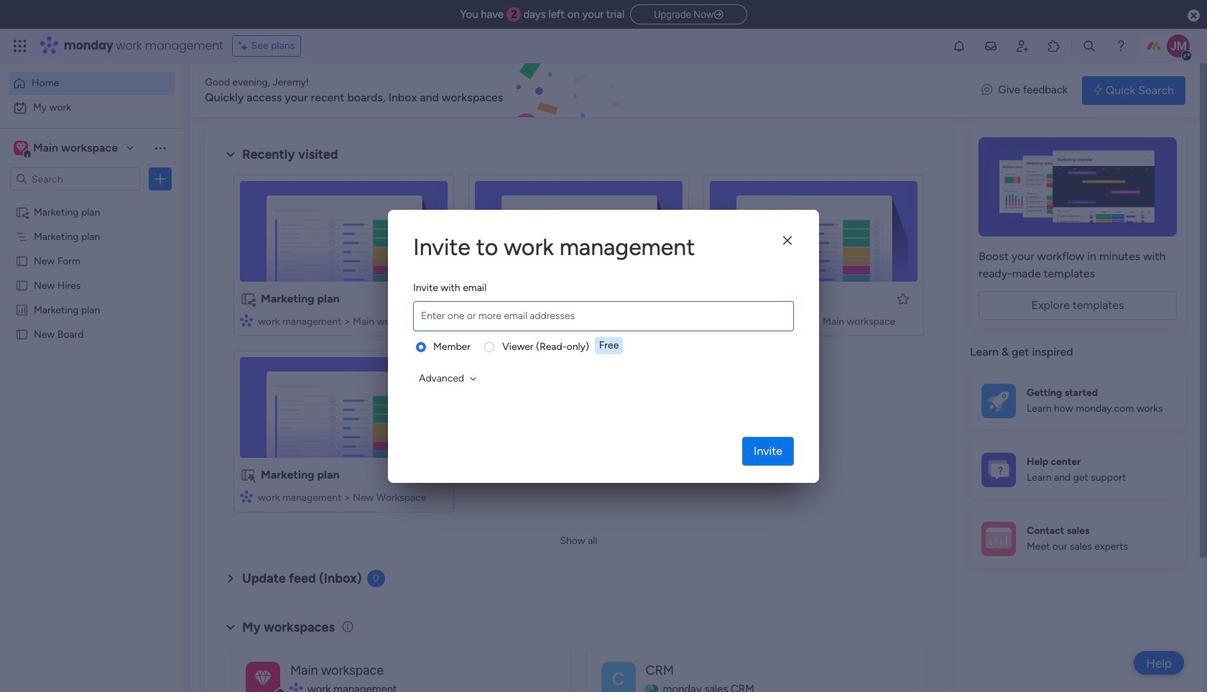 Task type: vqa. For each thing, say whether or not it's contained in the screenshot.
+ ADD CONTACT text field
no



Task type: describe. For each thing, give the bounding box(es) containing it.
open update feed (inbox) image
[[222, 570, 239, 587]]

see plans image
[[238, 38, 251, 54]]

public template board image
[[240, 467, 256, 483]]

monday marketplace image
[[1047, 39, 1062, 53]]

help image
[[1114, 39, 1128, 53]]

close my workspaces image
[[222, 619, 239, 636]]

v2 bolt switch image
[[1094, 82, 1102, 98]]

dapulse close image
[[1188, 9, 1200, 23]]

templates image image
[[983, 137, 1173, 236]]

public board image down public dashboard icon
[[15, 327, 29, 341]]

public board image down shareable board icon
[[15, 254, 29, 267]]

quick search results list box
[[222, 163, 936, 530]]

component image
[[240, 490, 253, 503]]

workspace image
[[246, 662, 280, 692]]

search everything image
[[1082, 39, 1097, 53]]

select product image
[[13, 39, 27, 53]]

remove from favorites image
[[426, 291, 441, 306]]

0 element
[[367, 570, 385, 587]]

2 vertical spatial option
[[0, 199, 183, 202]]

notifications image
[[952, 39, 967, 53]]

Enter one or more email addresses text field
[[417, 302, 791, 330]]

public board image right add to favorites image
[[710, 291, 726, 307]]

close image
[[783, 236, 792, 247]]



Task type: locate. For each thing, give the bounding box(es) containing it.
shareable board image
[[15, 205, 29, 219]]

workspace image
[[14, 140, 28, 156], [16, 140, 26, 156], [601, 662, 636, 692], [255, 666, 271, 692]]

getting started element
[[970, 372, 1186, 429]]

add to favorites image
[[661, 291, 676, 306]]

option
[[9, 72, 175, 95], [9, 96, 175, 119], [0, 199, 183, 202]]

jeremy miller image
[[1167, 35, 1190, 58]]

update feed image
[[984, 39, 998, 53]]

shareable board image
[[240, 291, 256, 307]]

contact sales element
[[970, 510, 1186, 567]]

workspace image inside image
[[255, 666, 271, 692]]

angle down image
[[470, 374, 477, 384]]

component image
[[240, 314, 253, 327], [475, 314, 488, 327], [710, 314, 723, 327], [290, 683, 303, 692]]

Search in workspace field
[[30, 171, 120, 187]]

list box
[[0, 197, 183, 540]]

component image for add to favorites icon
[[710, 314, 723, 327]]

component image for "remove from favorites" image
[[240, 314, 253, 327]]

component image for add to favorites image
[[475, 314, 488, 327]]

close recently visited image
[[222, 146, 239, 163]]

public board image up public dashboard icon
[[15, 278, 29, 292]]

v2 user feedback image
[[982, 82, 993, 98]]

public board image
[[15, 254, 29, 267], [15, 278, 29, 292], [710, 291, 726, 307], [15, 327, 29, 341]]

public dashboard image
[[15, 303, 29, 316]]

workspace selection element
[[14, 139, 120, 158]]

1 vertical spatial option
[[9, 96, 175, 119]]

0 vertical spatial option
[[9, 72, 175, 95]]

dapulse rightstroke image
[[714, 9, 724, 20]]

invite members image
[[1016, 39, 1030, 53]]

add to favorites image
[[896, 291, 911, 306]]

help center element
[[970, 441, 1186, 498]]

public board image
[[475, 291, 491, 307]]



